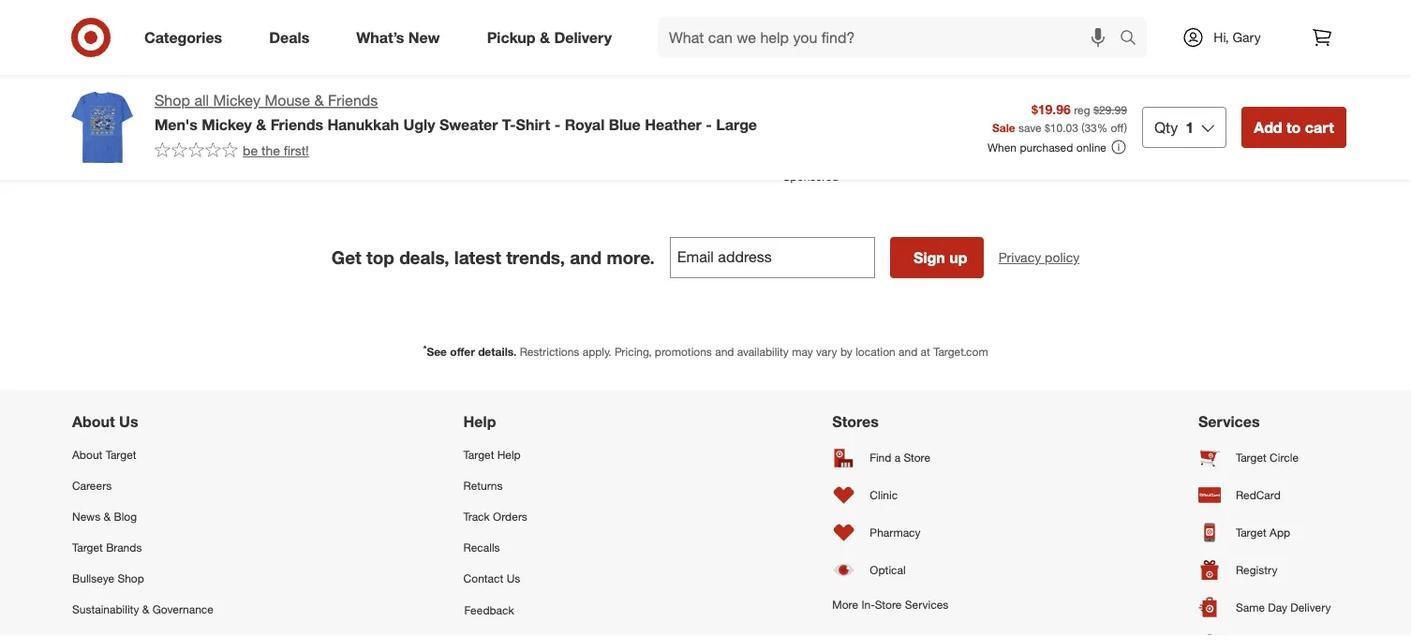 Task type: describe. For each thing, give the bounding box(es) containing it.
search button
[[1112, 17, 1157, 62]]

0 horizontal spatial and
[[570, 247, 602, 268]]

registry
[[1236, 563, 1278, 577]]

gary
[[1233, 29, 1261, 45]]

up
[[950, 249, 968, 267]]

delivery for same day delivery
[[1291, 601, 1332, 615]]

get
[[332, 247, 362, 268]]

apply.
[[583, 345, 612, 359]]

find a store
[[870, 451, 931, 465]]

track orders
[[464, 510, 528, 524]]

1 vertical spatial mickey
[[202, 115, 252, 133]]

target help link
[[464, 439, 583, 470]]

more
[[833, 597, 859, 611]]

pharmacy
[[870, 526, 921, 540]]

track orders link
[[464, 501, 583, 532]]

heather
[[645, 115, 702, 133]]

target help
[[464, 447, 521, 461]]

recalls
[[464, 541, 500, 555]]

1 horizontal spatial services
[[1199, 413, 1260, 431]]

cart
[[1306, 118, 1335, 136]]

2 horizontal spatial and
[[899, 345, 918, 359]]

same day delivery link
[[1199, 589, 1340, 626]]

sign up
[[914, 249, 968, 267]]

about us
[[72, 413, 138, 431]]

sign
[[914, 249, 946, 267]]

blue
[[609, 115, 641, 133]]

2 - from the left
[[706, 115, 712, 133]]

at
[[921, 345, 931, 359]]

store for a
[[904, 451, 931, 465]]

clinic link
[[833, 476, 949, 514]]

app
[[1270, 526, 1291, 540]]

be
[[243, 142, 258, 159]]

1
[[1186, 118, 1194, 136]]

sustainability & governance
[[72, 603, 214, 617]]

pickup
[[487, 28, 536, 46]]

$
[[1045, 120, 1051, 134]]

deals link
[[253, 17, 333, 58]]

availability
[[738, 345, 789, 359]]

optical
[[870, 563, 906, 577]]

0 vertical spatial friends
[[328, 91, 378, 110]]

restrictions
[[520, 345, 580, 359]]

target for target circle
[[1236, 451, 1267, 465]]

to
[[1287, 118, 1301, 136]]

0 horizontal spatial friends
[[271, 115, 323, 133]]

about target link
[[72, 439, 214, 470]]

careers link
[[72, 470, 214, 501]]

1 horizontal spatial help
[[498, 447, 521, 461]]

$29.99
[[1094, 103, 1128, 117]]

t-
[[502, 115, 516, 133]]

save
[[1019, 120, 1042, 134]]

mouse
[[265, 91, 310, 110]]

more in-store services
[[833, 597, 949, 611]]

$19.96
[[1032, 101, 1071, 117]]

returns link
[[464, 470, 583, 501]]

men's
[[155, 115, 198, 133]]

target for target app
[[1236, 526, 1267, 540]]

careers
[[72, 478, 112, 493]]

contact us
[[464, 572, 521, 586]]

clinic
[[870, 488, 898, 502]]

about for about target
[[72, 447, 103, 461]]

target.com
[[934, 345, 989, 359]]

vary
[[817, 345, 838, 359]]

the
[[262, 142, 280, 159]]

redcard link
[[1199, 476, 1340, 514]]

hanukkah
[[328, 115, 399, 133]]

all
[[194, 91, 209, 110]]

promotions
[[655, 345, 712, 359]]

day
[[1269, 601, 1288, 615]]

(
[[1082, 120, 1085, 134]]

image of men's mickey & friends hanukkah ugly sweater  t-shirt - royal blue heather - large image
[[65, 90, 140, 165]]

find a store link
[[833, 439, 949, 476]]

purchased
[[1020, 140, 1074, 154]]

circle
[[1270, 451, 1299, 465]]

be the first! link
[[155, 141, 309, 160]]

$19.96 reg $29.99 sale save $ 10.03 ( 33 % off )
[[993, 101, 1128, 134]]

latest
[[454, 247, 501, 268]]

sustainability
[[72, 603, 139, 617]]

first!
[[284, 142, 309, 159]]

hi,
[[1214, 29, 1229, 45]]

about for about us
[[72, 413, 115, 431]]

find
[[870, 451, 892, 465]]

sustainability & governance link
[[72, 594, 214, 625]]

off
[[1111, 120, 1125, 134]]

new
[[409, 28, 440, 46]]

& for delivery
[[540, 28, 550, 46]]

trends,
[[506, 247, 565, 268]]

privacy
[[999, 249, 1042, 266]]

bullseye shop
[[72, 572, 144, 586]]

us for contact us
[[507, 572, 521, 586]]

* see offer details. restrictions apply. pricing, promotions and availability may vary by location and at target.com
[[423, 343, 989, 359]]

pharmacy link
[[833, 514, 949, 551]]



Task type: vqa. For each thing, say whether or not it's contained in the screenshot.
THE AS in the left bottom of the page
no



Task type: locate. For each thing, give the bounding box(es) containing it.
10.03
[[1051, 120, 1079, 134]]

orders
[[493, 510, 528, 524]]

target app
[[1236, 526, 1291, 540]]

help up target help
[[464, 413, 496, 431]]

1 horizontal spatial friends
[[328, 91, 378, 110]]

1 horizontal spatial us
[[507, 572, 521, 586]]

sponsored
[[783, 170, 839, 184]]

0 horizontal spatial us
[[119, 413, 138, 431]]

shop
[[155, 91, 190, 110], [118, 572, 144, 586]]

delivery right the day
[[1291, 601, 1332, 615]]

services down optical link
[[905, 597, 949, 611]]

what's
[[356, 28, 404, 46]]

recalls link
[[464, 532, 583, 563]]

categories link
[[128, 17, 246, 58]]

target brands
[[72, 541, 142, 555]]

33
[[1085, 120, 1097, 134]]

target down the news
[[72, 541, 103, 555]]

mickey up be the first! link
[[202, 115, 252, 133]]

target app link
[[1199, 514, 1340, 551]]

0 vertical spatial delivery
[[554, 28, 612, 46]]

1 horizontal spatial delivery
[[1291, 601, 1332, 615]]

friends up hanukkah
[[328, 91, 378, 110]]

target left 'app'
[[1236, 526, 1267, 540]]

1 - from the left
[[555, 115, 561, 133]]

&
[[540, 28, 550, 46], [315, 91, 324, 110], [256, 115, 266, 133], [104, 510, 111, 524], [142, 603, 149, 617]]

1 vertical spatial delivery
[[1291, 601, 1332, 615]]

store down optical link
[[875, 597, 902, 611]]

-
[[555, 115, 561, 133], [706, 115, 712, 133]]

when purchased online
[[988, 140, 1107, 154]]

by
[[841, 345, 853, 359]]

help
[[464, 413, 496, 431], [498, 447, 521, 461]]

us up about target link
[[119, 413, 138, 431]]

news
[[72, 510, 100, 524]]

1 vertical spatial shop
[[118, 572, 144, 586]]

& down the 'bullseye shop' link
[[142, 603, 149, 617]]

privacy policy link
[[999, 249, 1080, 267]]

get top deals, latest trends, and more.
[[332, 247, 655, 268]]

target for target help
[[464, 447, 494, 461]]

sign up button
[[890, 237, 984, 279]]

0 horizontal spatial help
[[464, 413, 496, 431]]

what's new link
[[341, 17, 464, 58]]

news & blog
[[72, 510, 137, 524]]

1 vertical spatial about
[[72, 447, 103, 461]]

in-
[[862, 597, 875, 611]]

us right contact
[[507, 572, 521, 586]]

target up the returns
[[464, 447, 494, 461]]

0 vertical spatial help
[[464, 413, 496, 431]]

ugly
[[403, 115, 435, 133]]

online
[[1077, 140, 1107, 154]]

delivery right the pickup
[[554, 28, 612, 46]]

target brands link
[[72, 532, 214, 563]]

sale
[[993, 120, 1016, 134]]

services
[[1199, 413, 1260, 431], [905, 597, 949, 611]]

about up careers at the bottom of the page
[[72, 447, 103, 461]]

target down about us
[[106, 447, 136, 461]]

feedback button
[[464, 594, 583, 627]]

shop up the men's
[[155, 91, 190, 110]]

What can we help you find? suggestions appear below search field
[[658, 17, 1125, 58]]

friends down mouse
[[271, 115, 323, 133]]

privacy policy
[[999, 249, 1080, 266]]

same day delivery
[[1236, 601, 1332, 615]]

1 horizontal spatial and
[[715, 345, 734, 359]]

shirt
[[516, 115, 550, 133]]

target circle
[[1236, 451, 1299, 465]]

2 about from the top
[[72, 447, 103, 461]]

0 vertical spatial mickey
[[213, 91, 261, 110]]

1 horizontal spatial -
[[706, 115, 712, 133]]

- left large
[[706, 115, 712, 133]]

search
[[1112, 30, 1157, 48]]

)
[[1125, 120, 1128, 134]]

0 horizontal spatial store
[[875, 597, 902, 611]]

see
[[427, 345, 447, 359]]

blog
[[114, 510, 137, 524]]

and left at
[[899, 345, 918, 359]]

returns
[[464, 478, 503, 493]]

1 vertical spatial help
[[498, 447, 521, 461]]

0 horizontal spatial shop
[[118, 572, 144, 586]]

deals,
[[399, 247, 449, 268]]

0 vertical spatial about
[[72, 413, 115, 431]]

royal
[[565, 115, 605, 133]]

qty 1
[[1155, 118, 1194, 136]]

store
[[904, 451, 931, 465], [875, 597, 902, 611]]

1 horizontal spatial shop
[[155, 91, 190, 110]]

contact us link
[[464, 563, 583, 594]]

track
[[464, 510, 490, 524]]

& right mouse
[[315, 91, 324, 110]]

target for target brands
[[72, 541, 103, 555]]

may
[[792, 345, 813, 359]]

us for about us
[[119, 413, 138, 431]]

& right the pickup
[[540, 28, 550, 46]]

same
[[1236, 601, 1266, 615]]

stores
[[833, 413, 879, 431]]

shop inside shop all mickey mouse & friends men's mickey & friends hanukkah ugly sweater  t-shirt - royal blue heather - large
[[155, 91, 190, 110]]

shop down 'brands'
[[118, 572, 144, 586]]

0 vertical spatial services
[[1199, 413, 1260, 431]]

1 vertical spatial services
[[905, 597, 949, 611]]

advertisement region
[[558, 0, 839, 169]]

be the first!
[[243, 142, 309, 159]]

*
[[423, 343, 427, 354]]

add to cart
[[1254, 118, 1335, 136]]

categories
[[144, 28, 222, 46]]

services inside more in-store services link
[[905, 597, 949, 611]]

0 horizontal spatial -
[[555, 115, 561, 133]]

0 vertical spatial us
[[119, 413, 138, 431]]

mickey right all
[[213, 91, 261, 110]]

0 vertical spatial shop
[[155, 91, 190, 110]]

1 horizontal spatial store
[[904, 451, 931, 465]]

target left circle
[[1236, 451, 1267, 465]]

reg
[[1074, 103, 1091, 117]]

registry link
[[1199, 551, 1340, 589]]

0 vertical spatial store
[[904, 451, 931, 465]]

- right 'shirt'
[[555, 115, 561, 133]]

and left more.
[[570, 247, 602, 268]]

offer
[[450, 345, 475, 359]]

sweater
[[440, 115, 498, 133]]

add
[[1254, 118, 1283, 136]]

large
[[716, 115, 757, 133]]

bullseye shop link
[[72, 563, 214, 594]]

what's new
[[356, 28, 440, 46]]

& up the the
[[256, 115, 266, 133]]

optical link
[[833, 551, 949, 589]]

store right a
[[904, 451, 931, 465]]

bullseye
[[72, 572, 114, 586]]

1 about from the top
[[72, 413, 115, 431]]

store for in-
[[875, 597, 902, 611]]

about inside about target link
[[72, 447, 103, 461]]

governance
[[152, 603, 214, 617]]

services up target circle
[[1199, 413, 1260, 431]]

1 vertical spatial friends
[[271, 115, 323, 133]]

about up about target
[[72, 413, 115, 431]]

help up returns 'link'
[[498, 447, 521, 461]]

& for blog
[[104, 510, 111, 524]]

and left availability
[[715, 345, 734, 359]]

a
[[895, 451, 901, 465]]

pickup & delivery
[[487, 28, 612, 46]]

delivery for pickup & delivery
[[554, 28, 612, 46]]

& left blog
[[104, 510, 111, 524]]

0 horizontal spatial services
[[905, 597, 949, 611]]

redcard
[[1236, 488, 1281, 502]]

0 horizontal spatial delivery
[[554, 28, 612, 46]]

more.
[[607, 247, 655, 268]]

& for governance
[[142, 603, 149, 617]]

deals
[[269, 28, 310, 46]]

1 vertical spatial us
[[507, 572, 521, 586]]

None text field
[[670, 237, 875, 279]]

news & blog link
[[72, 501, 214, 532]]

1 vertical spatial store
[[875, 597, 902, 611]]



